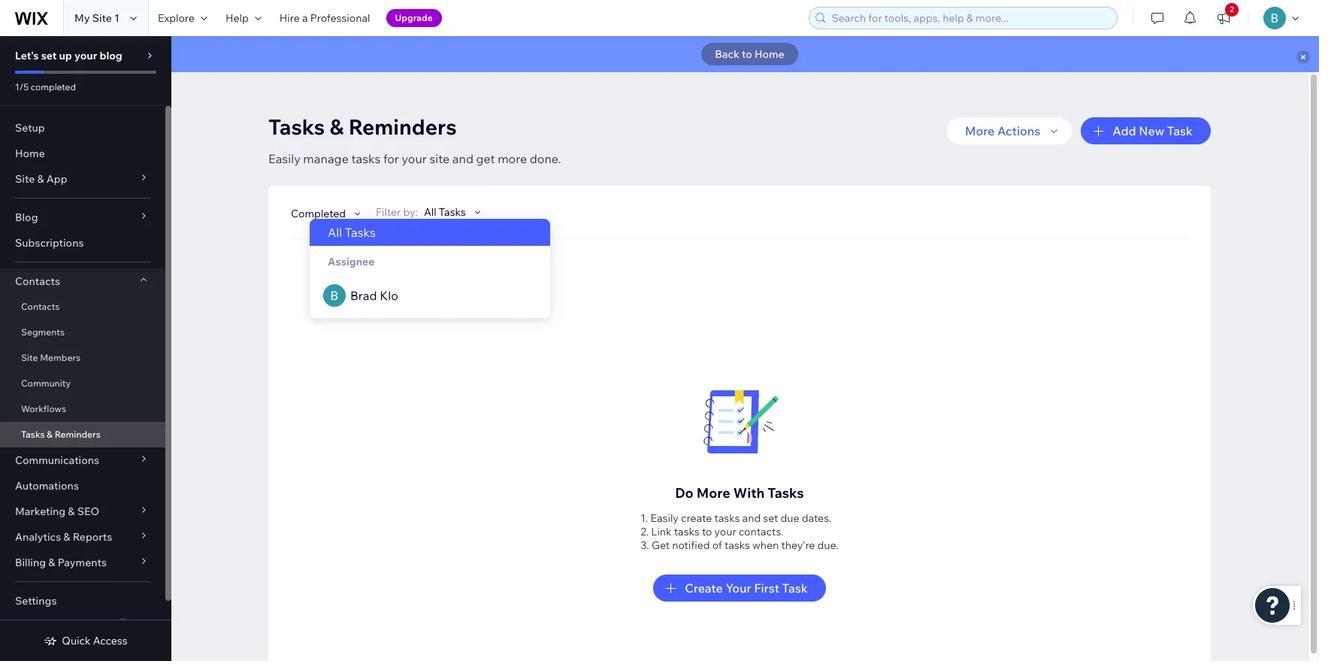 Task type: locate. For each thing, give the bounding box(es) containing it.
1 vertical spatial to
[[702, 525, 713, 539]]

more right do
[[697, 484, 731, 502]]

tasks inside sidebar element
[[21, 429, 45, 440]]

all tasks for all tasks option
[[328, 225, 376, 240]]

0 horizontal spatial easily
[[269, 151, 301, 166]]

& inside 'popup button'
[[68, 505, 75, 518]]

Search for tools, apps, help & more... field
[[828, 8, 1113, 29]]

all for all tasks button
[[424, 205, 437, 219]]

tasks & reminders up 'communications'
[[21, 429, 101, 440]]

0 horizontal spatial and
[[453, 151, 474, 166]]

all for all tasks option
[[328, 225, 342, 240]]

tasks & reminders up for
[[269, 114, 457, 140]]

contacts button
[[0, 269, 165, 294]]

0 vertical spatial and
[[453, 151, 474, 166]]

subscriptions
[[15, 236, 84, 250]]

dates.
[[802, 511, 832, 525]]

1 vertical spatial site
[[15, 172, 35, 186]]

& left reports
[[63, 530, 70, 544]]

set left due
[[764, 511, 779, 525]]

contacts inside contacts link
[[21, 301, 60, 312]]

task right new
[[1168, 123, 1194, 138]]

all down completed button at left
[[328, 225, 342, 240]]

subscriptions link
[[0, 230, 165, 256]]

professional
[[310, 11, 370, 25]]

1
[[114, 11, 120, 25]]

all tasks right by:
[[424, 205, 466, 219]]

back to home alert
[[171, 36, 1320, 72]]

tasks up assignee
[[345, 225, 376, 240]]

0 horizontal spatial tasks & reminders
[[21, 429, 101, 440]]

tasks down workflows
[[21, 429, 45, 440]]

your right create
[[715, 525, 737, 539]]

your right up
[[74, 49, 97, 62]]

set
[[41, 49, 57, 62], [764, 511, 779, 525]]

contacts for contacts link on the left
[[21, 301, 60, 312]]

1 horizontal spatial tasks & reminders
[[269, 114, 457, 140]]

and
[[453, 151, 474, 166], [743, 511, 761, 525]]

due
[[781, 511, 800, 525]]

1 vertical spatial all tasks
[[328, 225, 376, 240]]

0 vertical spatial your
[[74, 49, 97, 62]]

1 horizontal spatial your
[[402, 151, 427, 166]]

tasks
[[269, 114, 325, 140], [439, 205, 466, 219], [345, 225, 376, 240], [21, 429, 45, 440], [768, 484, 804, 502]]

all
[[424, 205, 437, 219], [328, 225, 342, 240]]

& right the billing on the left bottom
[[48, 556, 55, 569]]

1 vertical spatial reminders
[[55, 429, 101, 440]]

0 vertical spatial reminders
[[349, 114, 457, 140]]

task right first
[[783, 581, 808, 596]]

tasks & reminders
[[269, 114, 457, 140], [21, 429, 101, 440]]

tasks inside option
[[345, 225, 376, 240]]

tasks & reminders link
[[0, 422, 165, 448]]

create
[[681, 511, 712, 525]]

0 vertical spatial set
[[41, 49, 57, 62]]

easily manage tasks for your site and get more done.
[[269, 151, 562, 166]]

communications button
[[0, 448, 165, 473]]

1 horizontal spatial and
[[743, 511, 761, 525]]

quick
[[62, 634, 91, 648]]

to left of
[[702, 525, 713, 539]]

tasks
[[352, 151, 381, 166], [715, 511, 740, 525], [674, 525, 700, 539], [725, 539, 751, 552]]

site left app
[[15, 172, 35, 186]]

contacts down the subscriptions
[[15, 275, 60, 288]]

home
[[755, 47, 785, 61], [15, 147, 45, 160]]

0 vertical spatial task
[[1168, 123, 1194, 138]]

marketing & seo
[[15, 505, 99, 518]]

home right back
[[755, 47, 785, 61]]

& inside "popup button"
[[48, 556, 55, 569]]

1 horizontal spatial easily
[[651, 511, 679, 525]]

site members
[[21, 352, 80, 363]]

contacts for contacts popup button
[[15, 275, 60, 288]]

set left up
[[41, 49, 57, 62]]

0 horizontal spatial set
[[41, 49, 57, 62]]

0 vertical spatial all
[[424, 205, 437, 219]]

0 vertical spatial easily
[[269, 151, 301, 166]]

site down segments
[[21, 352, 38, 363]]

& left seo at the left of page
[[68, 505, 75, 518]]

1 horizontal spatial set
[[764, 511, 779, 525]]

for
[[383, 151, 399, 166]]

0 horizontal spatial all
[[328, 225, 342, 240]]

site left "1"
[[92, 11, 112, 25]]

do more with tasks
[[676, 484, 804, 502]]

0 horizontal spatial reminders
[[55, 429, 101, 440]]

1 vertical spatial set
[[764, 511, 779, 525]]

hire a professional link
[[271, 0, 379, 36]]

add new task button
[[1082, 117, 1212, 144]]

1 vertical spatial all
[[328, 225, 342, 240]]

due.
[[818, 539, 839, 552]]

done.
[[530, 151, 562, 166]]

a
[[302, 11, 308, 25]]

site inside dropdown button
[[15, 172, 35, 186]]

marketing
[[15, 505, 66, 518]]

0 horizontal spatial home
[[15, 147, 45, 160]]

all tasks inside option
[[328, 225, 376, 240]]

& for analytics & reports dropdown button
[[63, 530, 70, 544]]

all tasks up assignee
[[328, 225, 376, 240]]

quick access button
[[44, 634, 128, 648]]

create
[[685, 581, 723, 596]]

by:
[[403, 205, 418, 219]]

more left actions
[[966, 123, 995, 138]]

reminders inside sidebar element
[[55, 429, 101, 440]]

easily
[[269, 151, 301, 166], [651, 511, 679, 525]]

1 vertical spatial tasks & reminders
[[21, 429, 101, 440]]

0 horizontal spatial your
[[74, 49, 97, 62]]

0 horizontal spatial all tasks
[[328, 225, 376, 240]]

2 vertical spatial site
[[21, 352, 38, 363]]

& down workflows
[[47, 429, 53, 440]]

access
[[93, 634, 128, 648]]

1 vertical spatial more
[[697, 484, 731, 502]]

reminders down workflows "link"
[[55, 429, 101, 440]]

list box containing all tasks
[[310, 219, 551, 318]]

contacts up segments
[[21, 301, 60, 312]]

payments
[[58, 556, 107, 569]]

& inside dropdown button
[[63, 530, 70, 544]]

2 horizontal spatial your
[[715, 525, 737, 539]]

& left app
[[37, 172, 44, 186]]

contacts inside contacts popup button
[[15, 275, 60, 288]]

0 vertical spatial to
[[742, 47, 753, 61]]

filter
[[376, 205, 401, 219]]

1 horizontal spatial more
[[966, 123, 995, 138]]

set inside '1. easily create tasks and set due dates. 2. link tasks to your contacts. 3. get notified of tasks when they're due.'
[[764, 511, 779, 525]]

home down setup
[[15, 147, 45, 160]]

0 horizontal spatial task
[[783, 581, 808, 596]]

to right back
[[742, 47, 753, 61]]

more
[[966, 123, 995, 138], [697, 484, 731, 502]]

easily left manage
[[269, 151, 301, 166]]

easily right 1.
[[651, 511, 679, 525]]

your right for
[[402, 151, 427, 166]]

1 vertical spatial contacts
[[21, 301, 60, 312]]

1 horizontal spatial all
[[424, 205, 437, 219]]

contacts link
[[0, 294, 165, 320]]

task inside create your first task button
[[783, 581, 808, 596]]

1 horizontal spatial task
[[1168, 123, 1194, 138]]

3.
[[641, 539, 650, 552]]

& for tasks & reminders link
[[47, 429, 53, 440]]

all inside option
[[328, 225, 342, 240]]

0 horizontal spatial to
[[702, 525, 713, 539]]

more actions
[[966, 123, 1041, 138]]

1 horizontal spatial all tasks
[[424, 205, 466, 219]]

list box
[[310, 219, 551, 318]]

0 vertical spatial home
[[755, 47, 785, 61]]

2 button
[[1208, 0, 1241, 36]]

1 vertical spatial and
[[743, 511, 761, 525]]

0 vertical spatial more
[[966, 123, 995, 138]]

1 vertical spatial task
[[783, 581, 808, 596]]

all tasks
[[424, 205, 466, 219], [328, 225, 376, 240]]

contacts
[[15, 275, 60, 288], [21, 301, 60, 312]]

1 horizontal spatial to
[[742, 47, 753, 61]]

upgrade
[[395, 12, 433, 23]]

& inside dropdown button
[[37, 172, 44, 186]]

with
[[734, 484, 765, 502]]

back
[[715, 47, 740, 61]]

0 vertical spatial all tasks
[[424, 205, 466, 219]]

&
[[330, 114, 344, 140], [37, 172, 44, 186], [47, 429, 53, 440], [68, 505, 75, 518], [63, 530, 70, 544], [48, 556, 55, 569]]

contacts.
[[739, 525, 784, 539]]

home inside sidebar element
[[15, 147, 45, 160]]

1 horizontal spatial home
[[755, 47, 785, 61]]

1 vertical spatial home
[[15, 147, 45, 160]]

and left get
[[453, 151, 474, 166]]

0 vertical spatial contacts
[[15, 275, 60, 288]]

0 vertical spatial tasks & reminders
[[269, 114, 457, 140]]

more actions button
[[948, 117, 1073, 144]]

1/5
[[15, 81, 29, 93]]

and down with
[[743, 511, 761, 525]]

set inside sidebar element
[[41, 49, 57, 62]]

site
[[430, 151, 450, 166]]

all right by:
[[424, 205, 437, 219]]

setup
[[15, 121, 45, 135]]

automations link
[[0, 473, 165, 499]]

add new task
[[1113, 123, 1194, 138]]

tasks & reminders inside sidebar element
[[21, 429, 101, 440]]

1 vertical spatial easily
[[651, 511, 679, 525]]

actions
[[998, 123, 1041, 138]]

1 horizontal spatial reminders
[[349, 114, 457, 140]]

1 vertical spatial your
[[402, 151, 427, 166]]

communications
[[15, 454, 99, 467]]

2 vertical spatial your
[[715, 525, 737, 539]]

get
[[652, 539, 670, 552]]

home inside button
[[755, 47, 785, 61]]

reminders up for
[[349, 114, 457, 140]]

notified
[[672, 539, 710, 552]]



Task type: describe. For each thing, give the bounding box(es) containing it.
reports
[[73, 530, 112, 544]]

marketing & seo button
[[0, 499, 165, 524]]

blog
[[15, 211, 38, 224]]

quick access
[[62, 634, 128, 648]]

site & app
[[15, 172, 67, 186]]

let's set up your blog
[[15, 49, 122, 62]]

help button
[[217, 0, 271, 36]]

2
[[1231, 5, 1235, 14]]

task inside add new task 'button'
[[1168, 123, 1194, 138]]

do
[[676, 484, 694, 502]]

they're
[[782, 539, 816, 552]]

hire
[[280, 11, 300, 25]]

site for site members
[[21, 352, 38, 363]]

community link
[[0, 371, 165, 396]]

assignee
[[328, 255, 375, 269]]

billing
[[15, 556, 46, 569]]

settings link
[[0, 588, 165, 614]]

and inside '1. easily create tasks and set due dates. 2. link tasks to your contacts. 3. get notified of tasks when they're due.'
[[743, 511, 761, 525]]

all tasks option
[[310, 219, 551, 246]]

site & app button
[[0, 166, 165, 192]]

blog
[[100, 49, 122, 62]]

brad
[[351, 288, 377, 303]]

0 vertical spatial site
[[92, 11, 112, 25]]

upgrade button
[[386, 9, 442, 27]]

billing & payments
[[15, 556, 107, 569]]

workflows
[[21, 403, 66, 414]]

create your first task
[[685, 581, 808, 596]]

tasks right by:
[[439, 205, 466, 219]]

hire a professional
[[280, 11, 370, 25]]

2.
[[641, 525, 649, 539]]

site members link
[[0, 345, 165, 371]]

app
[[46, 172, 67, 186]]

automations
[[15, 479, 79, 493]]

brad klo
[[351, 288, 398, 303]]

segments
[[21, 326, 65, 338]]

tasks right of
[[725, 539, 751, 552]]

my site 1
[[74, 11, 120, 25]]

get
[[476, 151, 495, 166]]

all tasks for all tasks button
[[424, 205, 466, 219]]

1.
[[641, 511, 649, 525]]

& for marketing & seo 'popup button'
[[68, 505, 75, 518]]

settings
[[15, 594, 57, 608]]

easily inside '1. easily create tasks and set due dates. 2. link tasks to your contacts. 3. get notified of tasks when they're due.'
[[651, 511, 679, 525]]

analytics & reports
[[15, 530, 112, 544]]

more
[[498, 151, 527, 166]]

completed
[[291, 207, 346, 220]]

workflows link
[[0, 396, 165, 422]]

seo
[[77, 505, 99, 518]]

tasks left for
[[352, 151, 381, 166]]

completed
[[31, 81, 76, 93]]

filter by:
[[376, 205, 418, 219]]

& up manage
[[330, 114, 344, 140]]

tasks down do more with tasks
[[715, 511, 740, 525]]

site for site & app
[[15, 172, 35, 186]]

add
[[1113, 123, 1137, 138]]

billing & payments button
[[0, 550, 165, 575]]

home link
[[0, 141, 165, 166]]

members
[[40, 352, 80, 363]]

0 horizontal spatial more
[[697, 484, 731, 502]]

1/5 completed
[[15, 81, 76, 93]]

link
[[652, 525, 672, 539]]

tasks up due
[[768, 484, 804, 502]]

help
[[226, 11, 249, 25]]

more inside button
[[966, 123, 995, 138]]

manage
[[303, 151, 349, 166]]

segments link
[[0, 320, 165, 345]]

to inside button
[[742, 47, 753, 61]]

to inside '1. easily create tasks and set due dates. 2. link tasks to your contacts. 3. get notified of tasks when they're due.'
[[702, 525, 713, 539]]

let's
[[15, 49, 39, 62]]

all tasks button
[[424, 205, 484, 219]]

& for site & app dropdown button at the left top of the page
[[37, 172, 44, 186]]

setup link
[[0, 115, 165, 141]]

completed button
[[291, 207, 364, 220]]

back to home button
[[702, 43, 799, 65]]

explore
[[158, 11, 195, 25]]

& for billing & payments "popup button"
[[48, 556, 55, 569]]

brad klo image
[[323, 284, 346, 307]]

new
[[1140, 123, 1165, 138]]

community
[[21, 378, 71, 389]]

analytics
[[15, 530, 61, 544]]

klo
[[380, 288, 398, 303]]

of
[[713, 539, 723, 552]]

my
[[74, 11, 90, 25]]

tasks up manage
[[269, 114, 325, 140]]

your inside sidebar element
[[74, 49, 97, 62]]

first
[[755, 581, 780, 596]]

1. easily create tasks and set due dates. 2. link tasks to your contacts. 3. get notified of tasks when they're due.
[[641, 511, 839, 552]]

sidebar element
[[0, 36, 171, 661]]

blog button
[[0, 205, 165, 230]]

your
[[726, 581, 752, 596]]

your inside '1. easily create tasks and set due dates. 2. link tasks to your contacts. 3. get notified of tasks when they're due.'
[[715, 525, 737, 539]]

up
[[59, 49, 72, 62]]

tasks right link
[[674, 525, 700, 539]]



Task type: vqa. For each thing, say whether or not it's contained in the screenshot.
the Billing
yes



